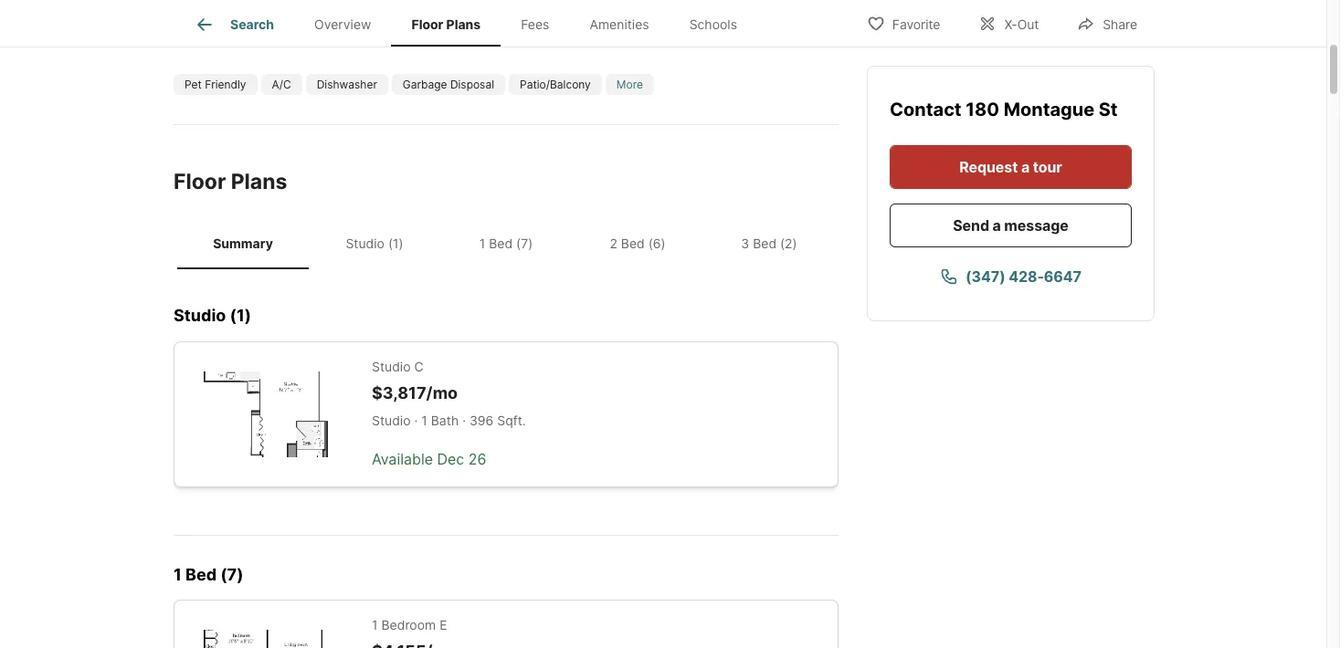 Task type: locate. For each thing, give the bounding box(es) containing it.
a/c
[[272, 78, 291, 91]]

tab list
[[174, 0, 772, 47], [174, 217, 839, 270]]

(7) up 1 bedroom e 'image'
[[220, 565, 244, 585]]

1 horizontal spatial floor
[[412, 17, 443, 32]]

0 vertical spatial 1 bed (7)
[[479, 235, 533, 251]]

1 vertical spatial a
[[993, 217, 1001, 235]]

(7) inside tab
[[516, 235, 533, 251]]

0 horizontal spatial (1)
[[230, 306, 251, 325]]

1 tab list from the top
[[174, 0, 772, 47]]

1 horizontal spatial 1 bed (7)
[[479, 235, 533, 251]]

0 horizontal spatial ·
[[414, 413, 418, 429]]

bed for 1 bed (7) tab
[[489, 235, 513, 251]]

1 vertical spatial studio (1)
[[174, 306, 251, 325]]

floor plans up garbage disposal on the left of the page
[[412, 17, 481, 32]]

studio (1)
[[346, 235, 403, 251], [174, 306, 251, 325]]

1 vertical spatial (1)
[[230, 306, 251, 325]]

3 bed (2) tab
[[704, 221, 835, 266]]

0 vertical spatial a
[[1021, 158, 1030, 176]]

1 vertical spatial 1 bed (7)
[[174, 565, 244, 585]]

studio inside studio c $3,817/mo
[[372, 359, 411, 374]]

1 horizontal spatial (7)
[[516, 235, 533, 251]]

search
[[230, 17, 274, 32]]

1 horizontal spatial floor plans
[[412, 17, 481, 32]]

2 · from the left
[[462, 413, 466, 429]]

1 horizontal spatial plans
[[446, 17, 481, 32]]

0 horizontal spatial studio (1)
[[174, 306, 251, 325]]

sqft.
[[497, 413, 526, 429]]

fees tab
[[501, 3, 570, 47]]

1 inside 1 bed (7) tab
[[479, 235, 485, 251]]

0 horizontal spatial (7)
[[220, 565, 244, 585]]

patio/balcony
[[520, 78, 591, 91]]

contact 180 montague st
[[890, 99, 1118, 121]]

1 horizontal spatial (1)
[[388, 235, 403, 251]]

0 horizontal spatial 1 bed (7)
[[174, 565, 244, 585]]

amenities tab
[[570, 3, 669, 47]]

studio (1) inside tab
[[346, 235, 403, 251]]

1
[[479, 235, 485, 251], [421, 413, 427, 429], [174, 565, 182, 585], [372, 618, 378, 633]]

428-
[[1009, 268, 1044, 286]]

180
[[966, 99, 1000, 121]]

(1) inside tab
[[388, 235, 403, 251]]

2 bed (6) tab
[[572, 221, 704, 266]]

(7)
[[516, 235, 533, 251], [220, 565, 244, 585]]

friendly
[[205, 78, 246, 91]]

schools tab
[[669, 3, 757, 47]]

a left tour
[[1021, 158, 1030, 176]]

request
[[960, 158, 1018, 176]]

studio · 1 bath · 396 sqft.
[[372, 413, 526, 429]]

0 horizontal spatial a
[[993, 217, 1001, 235]]

studio
[[346, 235, 385, 251], [174, 306, 226, 325], [372, 359, 411, 374], [372, 413, 411, 429]]

garbage
[[403, 78, 447, 91]]

sq
[[512, 14, 530, 33]]

a right send
[[993, 217, 1001, 235]]

out
[[1018, 16, 1039, 32]]

1 horizontal spatial studio (1)
[[346, 235, 403, 251]]

plans left sq
[[446, 17, 481, 32]]

st
[[1099, 99, 1118, 121]]

a
[[1021, 158, 1030, 176], [993, 217, 1001, 235]]

studio (1) tab
[[309, 221, 440, 266]]

floor plans up summary
[[174, 169, 287, 195]]

studio inside 'studio (1)' tab
[[346, 235, 385, 251]]

summary tab
[[177, 221, 309, 266]]

e
[[440, 618, 447, 633]]

bed
[[489, 235, 513, 251], [621, 235, 645, 251], [753, 235, 777, 251], [185, 565, 217, 585]]

bath
[[431, 413, 459, 429]]

(1)
[[388, 235, 403, 251], [230, 306, 251, 325]]

1 bedroom e
[[372, 618, 447, 633]]

2 tab list from the top
[[174, 217, 839, 270]]

dishwasher
[[317, 78, 377, 91]]

floor plans
[[412, 17, 481, 32], [174, 169, 287, 195]]

0 vertical spatial floor plans
[[412, 17, 481, 32]]

0 vertical spatial plans
[[446, 17, 481, 32]]

(347)
[[966, 268, 1006, 286]]

1 bed (7) inside tab
[[479, 235, 533, 251]]

1 horizontal spatial ·
[[462, 413, 466, 429]]

floor up garbage
[[412, 17, 443, 32]]

396
[[470, 413, 494, 429]]

1 bed (7)
[[479, 235, 533, 251], [174, 565, 244, 585]]

search link
[[194, 14, 274, 36]]

· left 396
[[462, 413, 466, 429]]

bed for 2 bed (6) tab
[[621, 235, 645, 251]]

plans
[[446, 17, 481, 32], [231, 169, 287, 195]]

1 vertical spatial floor plans
[[174, 169, 287, 195]]

3
[[741, 235, 749, 251]]

(7) left "2"
[[516, 235, 533, 251]]

26
[[469, 451, 486, 469]]

pet
[[185, 78, 202, 91]]

· down $3,817/mo at the bottom left
[[414, 413, 418, 429]]

ft
[[534, 14, 548, 33]]

1 bedroom e image
[[204, 631, 328, 649]]

0 vertical spatial (7)
[[516, 235, 533, 251]]

1 vertical spatial plans
[[231, 169, 287, 195]]

x-out button
[[963, 4, 1055, 42]]

x-out
[[1004, 16, 1039, 32]]

0 vertical spatial studio (1)
[[346, 235, 403, 251]]

a for send
[[993, 217, 1001, 235]]

0 vertical spatial tab list
[[174, 0, 772, 47]]

1 horizontal spatial a
[[1021, 158, 1030, 176]]

more
[[617, 78, 643, 91]]

summary
[[213, 235, 273, 251]]

share button
[[1062, 4, 1153, 42]]

floor up summary
[[174, 169, 226, 195]]

(347) 428-6647 link
[[890, 255, 1132, 299]]

available
[[372, 451, 433, 469]]

$3,817/mo
[[372, 384, 458, 403]]

plans up summary
[[231, 169, 287, 195]]

1 vertical spatial floor
[[174, 169, 226, 195]]

send
[[953, 217, 989, 235]]

0 horizontal spatial floor
[[174, 169, 226, 195]]

·
[[414, 413, 418, 429], [462, 413, 466, 429]]

bedroom
[[381, 618, 436, 633]]

floor
[[412, 17, 443, 32], [174, 169, 226, 195]]

0 vertical spatial (1)
[[388, 235, 403, 251]]

1 vertical spatial tab list
[[174, 217, 839, 270]]

baths
[[428, 14, 468, 33]]

a for request
[[1021, 158, 1030, 176]]

0 vertical spatial floor
[[412, 17, 443, 32]]

3 bed (2)
[[741, 235, 797, 251]]

price
[[174, 14, 208, 33]]

1 vertical spatial (7)
[[220, 565, 244, 585]]

6647
[[1044, 268, 1082, 286]]

2 bed (6)
[[610, 235, 666, 251]]



Task type: vqa. For each thing, say whether or not it's contained in the screenshot.
Plans
yes



Task type: describe. For each thing, give the bounding box(es) containing it.
tour
[[1033, 158, 1062, 176]]

studio c $3,817/mo
[[372, 359, 458, 403]]

overview
[[314, 17, 371, 32]]

favorite
[[892, 16, 941, 32]]

disposal
[[450, 78, 494, 91]]

1 bedroom e button
[[174, 601, 839, 649]]

schools
[[689, 17, 737, 32]]

floor plans tab
[[391, 3, 501, 47]]

message
[[1004, 217, 1069, 235]]

tab list containing summary
[[174, 217, 839, 270]]

pet friendly
[[185, 78, 246, 91]]

available dec 26
[[372, 451, 486, 469]]

studio c image
[[204, 372, 328, 458]]

bed for 3 bed (2) tab
[[753, 235, 777, 251]]

beds
[[346, 14, 381, 33]]

send a message button
[[890, 204, 1132, 248]]

fees
[[521, 17, 550, 32]]

dec
[[437, 451, 464, 469]]

request a tour button
[[890, 145, 1132, 189]]

favorite button
[[851, 4, 956, 42]]

2
[[610, 235, 618, 251]]

1 bed (7) tab
[[440, 221, 572, 266]]

1 · from the left
[[414, 413, 418, 429]]

share
[[1103, 16, 1138, 32]]

amenities
[[590, 17, 649, 32]]

(6)
[[648, 235, 666, 251]]

c
[[414, 359, 424, 374]]

plans inside tab
[[446, 17, 481, 32]]

sq ft
[[512, 14, 548, 33]]

0 horizontal spatial floor plans
[[174, 169, 287, 195]]

floor plans inside tab
[[412, 17, 481, 32]]

contact
[[890, 99, 962, 121]]

overview tab
[[294, 3, 391, 47]]

garbage disposal
[[403, 78, 494, 91]]

send a message
[[953, 217, 1069, 235]]

floor inside tab
[[412, 17, 443, 32]]

1 inside 1 bedroom e button
[[372, 618, 378, 633]]

montague
[[1004, 99, 1095, 121]]

request a tour
[[960, 158, 1062, 176]]

0 horizontal spatial plans
[[231, 169, 287, 195]]

x-
[[1004, 16, 1018, 32]]

tab list containing search
[[174, 0, 772, 47]]

(2)
[[780, 235, 797, 251]]

(347) 428-6647
[[966, 268, 1082, 286]]

(347) 428-6647 button
[[890, 255, 1132, 299]]



